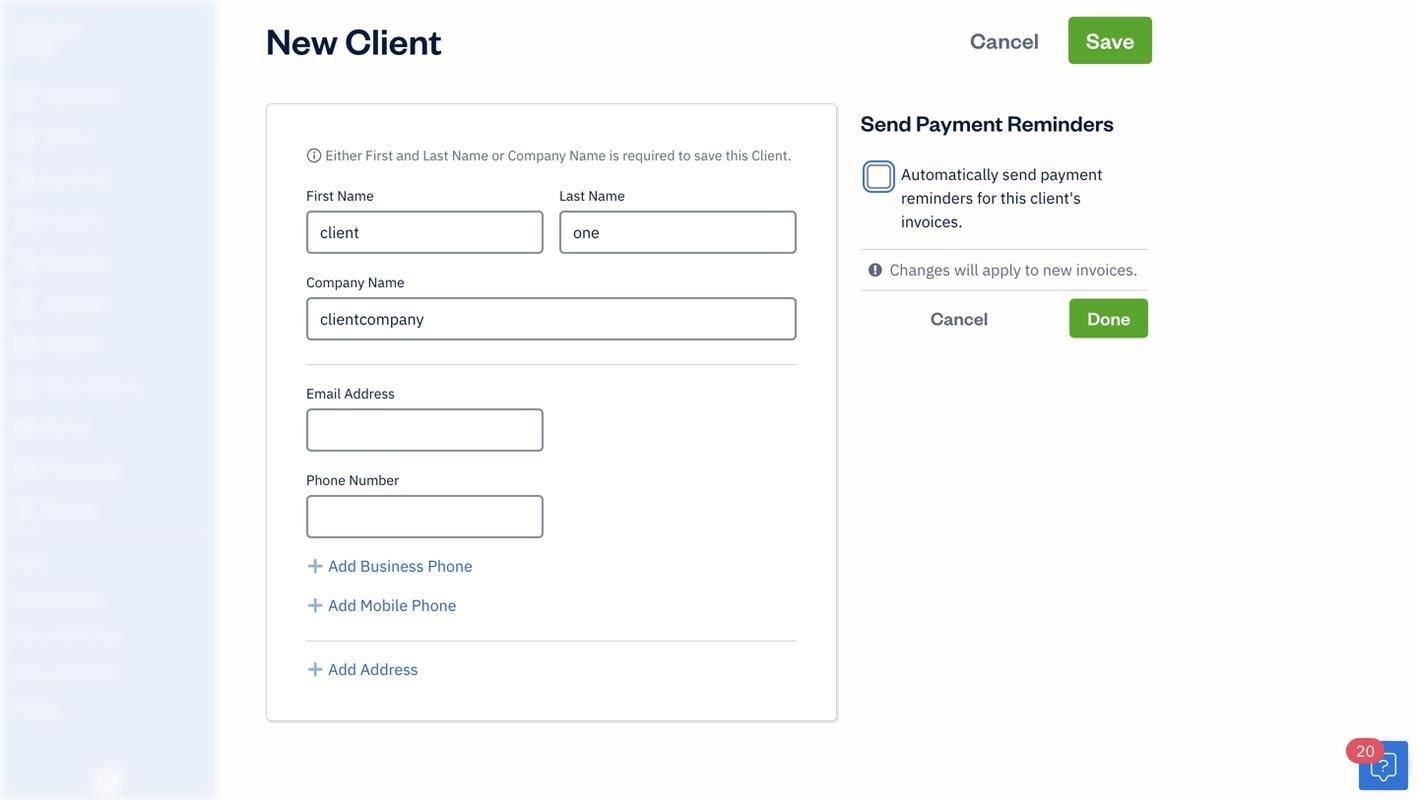 Task type: describe. For each thing, give the bounding box(es) containing it.
items
[[15, 628, 45, 644]]

save
[[1086, 26, 1135, 54]]

payment image
[[13, 253, 36, 273]]

changes will apply to new invoices.
[[890, 260, 1138, 280]]

apps link
[[5, 547, 211, 581]]

bank
[[15, 664, 43, 681]]

plus image
[[306, 594, 324, 618]]

plus image for add address
[[306, 658, 324, 682]]

team members link
[[5, 583, 211, 618]]

expense image
[[13, 294, 36, 314]]

add business phone
[[328, 556, 473, 577]]

Company Name text field
[[306, 297, 797, 341]]

is
[[609, 146, 620, 164]]

primary image
[[306, 146, 322, 164]]

dashboard image
[[13, 88, 36, 107]]

phone number
[[306, 471, 399, 490]]

bank connections link
[[5, 656, 211, 690]]

payment
[[1041, 164, 1103, 185]]

exclamationcircle image
[[869, 258, 882, 282]]

add address button
[[306, 658, 418, 682]]

new client
[[266, 17, 442, 64]]

done button
[[1070, 299, 1148, 338]]

add mobile phone
[[328, 595, 457, 616]]

automatically
[[901, 164, 999, 185]]

Last Name text field
[[559, 211, 797, 254]]

company name
[[306, 273, 405, 292]]

client's
[[1030, 188, 1081, 208]]

members
[[48, 591, 101, 608]]

add for add business phone
[[328, 556, 357, 577]]

invoice image
[[13, 212, 36, 231]]

this inside automatically send payment reminders for this client's invoices.
[[1001, 188, 1027, 208]]

1 vertical spatial to
[[1025, 260, 1039, 280]]

cancel for topmost cancel button
[[970, 26, 1039, 54]]

freshbooks image
[[93, 769, 124, 793]]

send payment reminders
[[861, 109, 1114, 137]]

1 vertical spatial company
[[306, 273, 365, 292]]

company
[[16, 18, 77, 37]]

client image
[[13, 129, 36, 149]]

connections
[[46, 664, 116, 681]]

address for add address
[[360, 659, 418, 680]]

items and services
[[15, 628, 119, 644]]

services
[[71, 628, 119, 644]]

settings link
[[5, 692, 211, 727]]

1 horizontal spatial last
[[559, 187, 585, 205]]

either first and last name or company name is required to save this client.
[[325, 146, 791, 164]]

1 horizontal spatial first
[[365, 146, 393, 164]]

20 button
[[1346, 739, 1408, 791]]

bank connections
[[15, 664, 116, 681]]

name for last name
[[588, 187, 625, 205]]

or
[[492, 146, 505, 164]]

0 vertical spatial last
[[423, 146, 449, 164]]

add mobile phone button
[[306, 594, 457, 618]]

name for company name
[[368, 273, 405, 292]]

add address
[[328, 659, 418, 680]]

reminders
[[1007, 109, 1114, 137]]

address for email address
[[344, 385, 395, 403]]

for
[[977, 188, 997, 208]]

main element
[[0, 0, 266, 801]]

chart image
[[13, 460, 36, 480]]

mobile
[[360, 595, 408, 616]]

First Name text field
[[306, 211, 544, 254]]

add for add address
[[328, 659, 357, 680]]



Task type: locate. For each thing, give the bounding box(es) containing it.
phone for add mobile phone
[[412, 595, 457, 616]]

name left or
[[452, 146, 489, 164]]

client
[[345, 17, 442, 64]]

name
[[452, 146, 489, 164], [569, 146, 606, 164], [337, 187, 374, 205], [588, 187, 625, 205], [368, 273, 405, 292]]

and right items
[[48, 628, 69, 644]]

this down send
[[1001, 188, 1027, 208]]

to left save
[[678, 146, 691, 164]]

0 vertical spatial phone
[[306, 471, 346, 490]]

reminders
[[901, 188, 973, 208]]

2 add from the top
[[328, 595, 357, 616]]

0 vertical spatial company
[[508, 146, 566, 164]]

1 vertical spatial address
[[360, 659, 418, 680]]

save
[[694, 146, 722, 164]]

items and services link
[[5, 620, 211, 654]]

address inside button
[[360, 659, 418, 680]]

1 plus image from the top
[[306, 555, 324, 578]]

number
[[349, 471, 399, 490]]

required
[[623, 146, 675, 164]]

phone left "number"
[[306, 471, 346, 490]]

and inside main element
[[48, 628, 69, 644]]

1 add from the top
[[328, 556, 357, 577]]

timer image
[[13, 377, 36, 397]]

first name
[[306, 187, 374, 205]]

phone for add business phone
[[428, 556, 473, 577]]

settings
[[15, 701, 60, 717]]

last
[[423, 146, 449, 164], [559, 187, 585, 205]]

cancel up 'send payment reminders' on the right
[[970, 26, 1039, 54]]

new
[[1043, 260, 1073, 280]]

add
[[328, 556, 357, 577], [328, 595, 357, 616], [328, 659, 357, 680]]

resource center badge image
[[1359, 742, 1408, 791]]

this right save
[[726, 146, 748, 164]]

name left 'is'
[[569, 146, 606, 164]]

apply
[[983, 260, 1021, 280]]

cancel button up 'send payment reminders' on the right
[[953, 17, 1057, 64]]

send
[[1002, 164, 1037, 185]]

1 vertical spatial and
[[48, 628, 69, 644]]

0 vertical spatial cancel
[[970, 26, 1039, 54]]

payment
[[916, 109, 1003, 137]]

and right 'either'
[[396, 146, 420, 164]]

phone
[[306, 471, 346, 490], [428, 556, 473, 577], [412, 595, 457, 616]]

project image
[[13, 336, 36, 356]]

business
[[360, 556, 424, 577]]

company
[[508, 146, 566, 164], [306, 273, 365, 292]]

first down primary icon
[[306, 187, 334, 205]]

first
[[365, 146, 393, 164], [306, 187, 334, 205]]

1 horizontal spatial company
[[508, 146, 566, 164]]

add inside button
[[328, 659, 357, 680]]

automatically send payment reminders for this client's invoices.
[[901, 164, 1103, 232]]

send
[[861, 109, 912, 137]]

1 vertical spatial phone
[[428, 556, 473, 577]]

0 vertical spatial this
[[726, 146, 748, 164]]

0 horizontal spatial to
[[678, 146, 691, 164]]

0 vertical spatial plus image
[[306, 555, 324, 578]]

add right plus image
[[328, 595, 357, 616]]

owner
[[16, 39, 55, 55]]

add business phone button
[[306, 555, 473, 578]]

invoices.
[[901, 211, 963, 232], [1076, 260, 1138, 280]]

cancel
[[970, 26, 1039, 54], [931, 307, 988, 330]]

2 vertical spatial phone
[[412, 595, 457, 616]]

last down either first and last name or company name is required to save this client.
[[559, 187, 585, 205]]

last name
[[559, 187, 625, 205]]

3 add from the top
[[328, 659, 357, 680]]

client.
[[752, 146, 791, 164]]

1 vertical spatial cancel button
[[861, 299, 1058, 338]]

changes
[[890, 260, 951, 280]]

company down first name
[[306, 273, 365, 292]]

name down 'is'
[[588, 187, 625, 205]]

team
[[15, 591, 46, 608]]

phone right mobile
[[412, 595, 457, 616]]

team members
[[15, 591, 101, 608]]

to left new
[[1025, 260, 1039, 280]]

phone down phone number text box
[[428, 556, 473, 577]]

1 vertical spatial this
[[1001, 188, 1027, 208]]

cancel button down will
[[861, 299, 1058, 338]]

address down add mobile phone
[[360, 659, 418, 680]]

and
[[396, 146, 420, 164], [48, 628, 69, 644]]

add for add mobile phone
[[328, 595, 357, 616]]

this
[[726, 146, 748, 164], [1001, 188, 1027, 208]]

plus image up plus image
[[306, 555, 324, 578]]

company right or
[[508, 146, 566, 164]]

2 vertical spatial add
[[328, 659, 357, 680]]

done
[[1088, 307, 1131, 330]]

will
[[954, 260, 979, 280]]

1 vertical spatial last
[[559, 187, 585, 205]]

invoices. inside automatically send payment reminders for this client's invoices.
[[901, 211, 963, 232]]

Email Address text field
[[306, 409, 544, 452]]

email
[[306, 385, 341, 403]]

save button
[[1069, 17, 1152, 64]]

plus image
[[306, 555, 324, 578], [306, 658, 324, 682]]

name down 'either'
[[337, 187, 374, 205]]

last left or
[[423, 146, 449, 164]]

1 vertical spatial first
[[306, 187, 334, 205]]

0 horizontal spatial and
[[48, 628, 69, 644]]

plus image left add address
[[306, 658, 324, 682]]

invoices. up "done"
[[1076, 260, 1138, 280]]

0 horizontal spatial invoices.
[[901, 211, 963, 232]]

0 horizontal spatial first
[[306, 187, 334, 205]]

company owner
[[16, 18, 77, 55]]

estimate image
[[13, 170, 36, 190]]

either
[[325, 146, 362, 164]]

1 horizontal spatial this
[[1001, 188, 1027, 208]]

1 vertical spatial invoices.
[[1076, 260, 1138, 280]]

to
[[678, 146, 691, 164], [1025, 260, 1039, 280]]

cancel for the bottommost cancel button
[[931, 307, 988, 330]]

invoices. down "reminders"
[[901, 211, 963, 232]]

plus image for add business phone
[[306, 555, 324, 578]]

0 vertical spatial and
[[396, 146, 420, 164]]

cancel down will
[[931, 307, 988, 330]]

report image
[[13, 501, 36, 521]]

0 vertical spatial invoices.
[[901, 211, 963, 232]]

0 vertical spatial to
[[678, 146, 691, 164]]

new
[[266, 17, 338, 64]]

0 vertical spatial first
[[365, 146, 393, 164]]

1 vertical spatial cancel
[[931, 307, 988, 330]]

0 vertical spatial add
[[328, 556, 357, 577]]

add left business
[[328, 556, 357, 577]]

name for first name
[[337, 187, 374, 205]]

0 vertical spatial address
[[344, 385, 395, 403]]

1 horizontal spatial to
[[1025, 260, 1039, 280]]

Phone Number text field
[[306, 495, 544, 539]]

cancel button
[[953, 17, 1057, 64], [861, 299, 1058, 338]]

1 horizontal spatial and
[[396, 146, 420, 164]]

0 vertical spatial cancel button
[[953, 17, 1057, 64]]

0 horizontal spatial last
[[423, 146, 449, 164]]

money image
[[13, 419, 36, 438]]

email address
[[306, 385, 395, 403]]

phone inside add mobile phone button
[[412, 595, 457, 616]]

name down the first name text box
[[368, 273, 405, 292]]

1 vertical spatial plus image
[[306, 658, 324, 682]]

1 horizontal spatial invoices.
[[1076, 260, 1138, 280]]

add down add mobile phone button
[[328, 659, 357, 680]]

0 horizontal spatial this
[[726, 146, 748, 164]]

0 horizontal spatial company
[[306, 273, 365, 292]]

apps
[[15, 555, 44, 571]]

address right the email
[[344, 385, 395, 403]]

address
[[344, 385, 395, 403], [360, 659, 418, 680]]

2 plus image from the top
[[306, 658, 324, 682]]

phone inside add business phone button
[[428, 556, 473, 577]]

20
[[1356, 741, 1375, 762]]

1 vertical spatial add
[[328, 595, 357, 616]]

first right 'either'
[[365, 146, 393, 164]]



Task type: vqa. For each thing, say whether or not it's contained in the screenshot.
Report icon
yes



